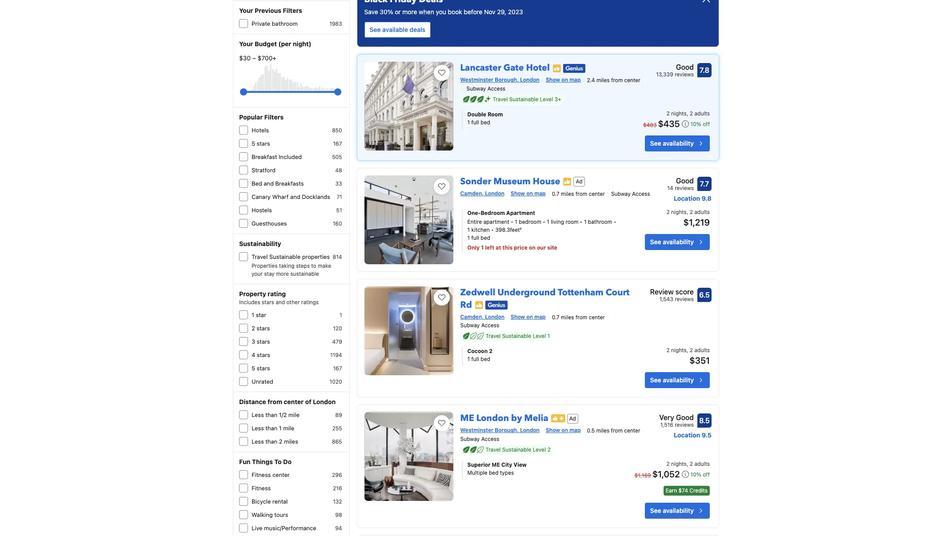 Task type: describe. For each thing, give the bounding box(es) containing it.
this property is part of our preferred plus program. it's committed to providing outstanding service and excellent value. it'll pay us a higher commission if you make a booking. image
[[551, 415, 565, 423]]

subway for zedwell underground tottenham court rd
[[460, 322, 480, 329]]

1 right room
[[584, 219, 587, 225]]

property rating includes stars and other ratings
[[239, 290, 319, 306]]

2 5 from the top
[[252, 365, 255, 372]]

rd
[[460, 299, 472, 311]]

4 nights from the top
[[671, 461, 687, 468]]

814
[[333, 254, 342, 261]]

center for 2.4 miles from center subway access
[[624, 77, 641, 84]]

this property is part of our preferred partner program. it's committed to providing excellent service and good value. it'll pay us a higher commission if you make a booking. image for house
[[563, 178, 572, 186]]

miles up do
[[284, 438, 298, 445]]

(per
[[278, 40, 291, 48]]

london right of
[[313, 398, 336, 406]]

bed inside one-bedroom apartment entire apartment • 1 bedroom • 1 living room • 1 bathroom • 1 kitchen • 398.3feet² 1 full bed only 1 left at this price on our site
[[481, 235, 490, 241]]

this
[[503, 244, 513, 251]]

double room link
[[467, 111, 618, 119]]

location for me london by melia
[[674, 432, 700, 439]]

double
[[467, 111, 486, 118]]

westminster for me
[[460, 427, 493, 434]]

see available deals
[[370, 26, 425, 33]]

house
[[533, 175, 560, 187]]

see availability link for lancaster gate hotel
[[645, 135, 710, 151]]

hostels
[[252, 207, 272, 214]]

1 nights from the top
[[671, 110, 687, 117]]

$30
[[239, 54, 251, 62]]

sustainable for zedwell underground tottenham court rd
[[502, 333, 531, 340]]

33
[[335, 180, 342, 187]]

room
[[488, 111, 503, 118]]

• up 398.3feet² at right
[[511, 219, 513, 225]]

1 5 stars from the top
[[252, 140, 270, 147]]

only
[[467, 244, 480, 251]]

score
[[676, 288, 694, 296]]

property
[[239, 290, 266, 298]]

fitness for fitness
[[252, 485, 271, 492]]

live music/performance
[[252, 525, 316, 532]]

scored 8.5 element
[[698, 414, 712, 428]]

stratford
[[252, 167, 276, 174]]

save 30% or more when you book before nov 29, 2023
[[364, 8, 523, 16]]

borough, for london
[[495, 427, 519, 434]]

london down zedwell
[[485, 314, 505, 320]]

stars inside property rating includes stars and other ratings
[[262, 299, 274, 306]]

scored 7.7 element
[[698, 177, 712, 191]]

full for zedwell underground tottenham court rd
[[471, 356, 479, 363]]

4 adults from the top
[[695, 461, 710, 468]]

show on map for hotel
[[546, 76, 581, 83]]

1 adults from the top
[[695, 110, 710, 117]]

bed
[[252, 180, 262, 187]]

camden, for sonder museum house
[[460, 190, 484, 197]]

stars down star
[[257, 325, 270, 332]]

cocoon 2 1 full bed
[[467, 348, 493, 363]]

camden, for zedwell underground tottenham court rd
[[460, 314, 484, 320]]

160
[[333, 220, 342, 227]]

your previous filters
[[239, 7, 302, 14]]

$1,219
[[684, 217, 710, 227]]

on inside one-bedroom apartment entire apartment • 1 bedroom • 1 living room • 1 bathroom • 1 kitchen • 398.3feet² 1 full bed only 1 left at this price on our site
[[529, 244, 536, 251]]

see inside the see available deals button
[[370, 26, 381, 33]]

fitness for fitness center
[[252, 472, 271, 479]]

map for by
[[570, 427, 581, 434]]

camden, london for sonder
[[460, 190, 505, 197]]

• down one-bedroom apartment link
[[543, 219, 545, 225]]

gate
[[504, 62, 524, 74]]

10% off for me london by melia
[[691, 472, 710, 478]]

miles up room
[[561, 191, 574, 197]]

london left 'by'
[[476, 413, 509, 425]]

stars up "unrated"
[[257, 365, 270, 372]]

full for lancaster gate hotel
[[471, 119, 479, 126]]

access for me london by melia
[[481, 436, 499, 443]]

westminster borough, london for gate
[[460, 76, 540, 83]]

scored 7.8 element
[[698, 63, 712, 77]]

multiple
[[467, 470, 488, 477]]

me london by melia link
[[460, 409, 548, 425]]

• down apartment
[[491, 227, 494, 233]]

10% off for lancaster gate hotel
[[691, 121, 710, 127]]

2.4
[[587, 77, 595, 84]]

mile for less than 1/2 mile
[[288, 412, 300, 419]]

$30 – $700+
[[239, 54, 276, 62]]

10% for me london by melia
[[691, 472, 701, 478]]

superior
[[467, 462, 491, 469]]

13,339
[[656, 71, 673, 78]]

$1,169
[[635, 473, 651, 479]]

adults inside "2 nights , 2 adults $1,219"
[[695, 209, 710, 215]]

7.7
[[700, 180, 709, 188]]

site
[[547, 244, 557, 251]]

miles for tottenham
[[561, 314, 574, 321]]

0 vertical spatial filters
[[283, 7, 302, 14]]

1 , from the top
[[687, 110, 688, 117]]

1 up cocoon 2 link
[[548, 333, 550, 340]]

2 nights , 2 adults for lancaster gate hotel
[[667, 110, 710, 117]]

on for by
[[562, 427, 568, 434]]

breakfast
[[252, 153, 277, 160]]

$700+
[[258, 54, 276, 62]]

full inside one-bedroom apartment entire apartment • 1 bedroom • 1 living room • 1 bathroom • 1 kitchen • 398.3feet² 1 full bed only 1 left at this price on our site
[[471, 235, 479, 241]]

underground
[[498, 287, 556, 299]]

1,516
[[660, 422, 673, 429]]

superior me city view multiple bed types
[[467, 462, 527, 477]]

stars right 4
[[257, 352, 270, 359]]

star
[[256, 312, 266, 319]]

zedwell underground tottenham court rd image
[[364, 287, 453, 376]]

stars up breakfast
[[257, 140, 270, 147]]

from up less than 1/2 mile
[[268, 398, 282, 406]]

distance from center of london
[[239, 398, 336, 406]]

2 nights , 2 adults $1,219
[[667, 209, 710, 227]]

book
[[448, 8, 462, 16]]

walking
[[252, 512, 273, 519]]

bed and breakfasts
[[252, 180, 304, 187]]

center down to
[[272, 472, 290, 479]]

2023
[[508, 8, 523, 16]]

travel for me
[[486, 447, 501, 453]]

location 9.5
[[674, 432, 712, 439]]

1 5 from the top
[[252, 140, 255, 147]]

you
[[436, 8, 446, 16]]

$351
[[690, 356, 710, 366]]

or
[[395, 8, 401, 16]]

4 see availability from the top
[[650, 507, 694, 515]]

on for house
[[527, 190, 533, 197]]

canary
[[252, 193, 271, 200]]

from for me london by melia
[[611, 428, 623, 434]]

entire
[[467, 219, 482, 225]]

2 nights , 2 adults for me london by melia
[[667, 461, 710, 468]]

$1,052
[[652, 469, 680, 480]]

stars right 3
[[257, 338, 270, 345]]

subway for lancaster gate hotel
[[467, 85, 486, 92]]

center for 0.7 miles from center subway access
[[589, 314, 605, 321]]

4 , from the top
[[687, 461, 688, 468]]

to
[[274, 458, 282, 466]]

off for me london by melia
[[703, 472, 710, 478]]

bed inside cocoon 2 1 full bed
[[481, 356, 490, 363]]

on for hotel
[[562, 76, 568, 83]]

center left of
[[284, 398, 304, 406]]

borough, for gate
[[495, 76, 519, 83]]

access left 14 on the top of page
[[632, 191, 650, 197]]

1 down entire
[[467, 227, 470, 233]]

this property is part of our preferred plus program. it's committed to providing outstanding service and excellent value. it'll pay us a higher commission if you make a booking. image
[[551, 415, 565, 423]]

29,
[[497, 8, 506, 16]]

adults inside 2 nights , 2 adults $351
[[695, 347, 710, 354]]

98
[[335, 512, 342, 519]]

94
[[335, 525, 342, 532]]

4 stars
[[252, 352, 270, 359]]

than for 1/2
[[266, 412, 277, 419]]

0.7 for 0.7 miles from center subway access
[[552, 314, 560, 321]]

london down melia
[[520, 427, 540, 434]]

show on map for house
[[511, 190, 546, 197]]

melia
[[524, 413, 548, 425]]

479
[[332, 339, 342, 345]]

than for 2
[[266, 438, 277, 445]]

fun things to do
[[239, 458, 292, 466]]

this property is part of our preferred partner program. it's committed to providing excellent service and good value. it'll pay us a higher commission if you make a booking. image for hotel
[[553, 64, 561, 73]]

and inside property rating includes stars and other ratings
[[276, 299, 285, 306]]

me inside superior me city view multiple bed types
[[492, 462, 500, 469]]

very good 1,516 reviews
[[659, 414, 694, 429]]

1 up only
[[467, 235, 470, 241]]

level for by
[[533, 447, 546, 453]]

this property is part of our preferred partner program. it's committed to providing excellent service and good value. it'll pay us a higher commission if you make a booking. image for zedwell underground tottenham court rd
[[475, 301, 484, 310]]

3 stars
[[252, 338, 270, 345]]

good for 7.7
[[676, 177, 694, 185]]

1 inside double room 1 full bed
[[467, 119, 470, 126]]

132
[[333, 499, 342, 505]]

earn
[[666, 488, 677, 494]]

subway right 0.7 miles from center
[[611, 191, 631, 197]]

reviews inside "good 14 reviews"
[[675, 185, 694, 191]]

westminster for lancaster
[[460, 76, 493, 83]]

from for lancaster gate hotel
[[611, 77, 623, 84]]

your budget (per night)
[[239, 40, 311, 48]]

availability for lancaster gate hotel
[[663, 139, 694, 147]]

rental
[[272, 498, 288, 505]]

your for your previous filters
[[239, 7, 253, 14]]

travel inside 'travel sustainable properties 814 properties taking steps to make your stay more sustainable'
[[252, 253, 268, 261]]

from up room
[[576, 191, 587, 197]]

availability for sonder museum house
[[663, 238, 694, 246]]

1 left star
[[252, 312, 254, 319]]

2 167 from the top
[[333, 365, 342, 372]]

your for your budget (per night)
[[239, 40, 253, 48]]

1 down 1/2
[[279, 425, 282, 432]]

1 up 120
[[340, 312, 342, 319]]

map for tottenham
[[534, 314, 546, 320]]

89
[[335, 412, 342, 419]]

apartment
[[484, 219, 509, 225]]

zedwell underground tottenham court rd link
[[460, 283, 630, 311]]

ad for me london by melia
[[569, 416, 576, 422]]

865
[[332, 439, 342, 445]]

show for hotel
[[546, 76, 560, 83]]

one-bedroom apartment link
[[467, 209, 618, 217]]

1 down apartment
[[515, 219, 517, 225]]

available
[[382, 26, 408, 33]]

very
[[659, 414, 674, 422]]

breakfasts
[[275, 180, 304, 187]]

reviews inside "review score 1,543 reviews"
[[675, 296, 694, 303]]

miles for by
[[596, 428, 610, 434]]

docklands
[[302, 193, 330, 200]]

see availability for sonder museum house
[[650, 238, 694, 246]]

less than 1/2 mile
[[252, 412, 300, 419]]

sustainable
[[290, 271, 319, 277]]

sustainable for lancaster gate hotel
[[509, 96, 539, 103]]

lancaster
[[460, 62, 501, 74]]

• down subway access
[[614, 219, 616, 225]]

less than 1 mile
[[252, 425, 294, 432]]

than for 1
[[266, 425, 277, 432]]

good inside very good 1,516 reviews
[[676, 414, 694, 422]]



Task type: locate. For each thing, give the bounding box(es) containing it.
7.8
[[700, 66, 709, 74]]

0 vertical spatial good element
[[656, 62, 694, 72]]

good element for 7.7
[[667, 175, 694, 186]]

0 vertical spatial westminster
[[460, 76, 493, 83]]

filters up private bathroom
[[283, 7, 302, 14]]

lancaster gate hotel
[[460, 62, 550, 74]]

0 horizontal spatial and
[[264, 180, 274, 187]]

ad for sonder museum house
[[576, 178, 583, 185]]

adults down 7.8
[[695, 110, 710, 117]]

see availability link down $435
[[645, 135, 710, 151]]

1 vertical spatial fitness
[[252, 485, 271, 492]]

center left 13,339
[[624, 77, 641, 84]]

show up "travel sustainable level 1"
[[511, 314, 525, 320]]

2 horizontal spatial and
[[290, 193, 300, 200]]

good inside "good 14 reviews"
[[676, 177, 694, 185]]

me london by melia image
[[364, 413, 453, 502]]

good 13,339 reviews
[[656, 63, 694, 78]]

from inside 0.5 miles from center subway access
[[611, 428, 623, 434]]

group
[[244, 85, 338, 99]]

3 see availability from the top
[[650, 377, 694, 384]]

1 vertical spatial me
[[492, 462, 500, 469]]

properties
[[302, 253, 330, 261]]

london down "hotel"
[[520, 76, 540, 83]]

1 horizontal spatial bathroom
[[588, 219, 612, 225]]

travel up room
[[493, 96, 508, 103]]

0 vertical spatial your
[[239, 7, 253, 14]]

make
[[318, 263, 331, 269]]

10% off
[[691, 121, 710, 127], [691, 472, 710, 478]]

0 vertical spatial borough,
[[495, 76, 519, 83]]

1 than from the top
[[266, 412, 277, 419]]

level up cocoon 2 link
[[533, 333, 546, 340]]

show on map up 3+
[[546, 76, 581, 83]]

$74
[[679, 488, 688, 494]]

1 left the left
[[481, 244, 484, 251]]

availability
[[663, 139, 694, 147], [663, 238, 694, 246], [663, 377, 694, 384], [663, 507, 694, 515]]

reviews right 1,543
[[675, 296, 694, 303]]

2 see availability from the top
[[650, 238, 694, 246]]

2 adults from the top
[[695, 209, 710, 215]]

2 full from the top
[[471, 235, 479, 241]]

location
[[674, 195, 700, 202], [674, 432, 700, 439]]

0.5 miles from center subway access
[[460, 428, 640, 443]]

off for lancaster gate hotel
[[703, 121, 710, 127]]

3 see availability link from the top
[[645, 373, 710, 389]]

center
[[624, 77, 641, 84], [589, 191, 605, 197], [589, 314, 605, 321], [284, 398, 304, 406], [624, 428, 640, 434], [272, 472, 290, 479]]

0 vertical spatial 0.7
[[552, 191, 560, 197]]

this property is part of our preferred partner program. it's committed to providing excellent service and good value. it'll pay us a higher commission if you make a booking. image
[[553, 64, 561, 73], [475, 301, 484, 310], [475, 301, 484, 310]]

0 vertical spatial than
[[266, 412, 277, 419]]

2 5 stars from the top
[[252, 365, 270, 372]]

full down kitchen
[[471, 235, 479, 241]]

1 vertical spatial than
[[266, 425, 277, 432]]

1 good from the top
[[676, 63, 694, 71]]

0 vertical spatial 5 stars
[[252, 140, 270, 147]]

, inside "2 nights , 2 adults $1,219"
[[687, 209, 688, 215]]

sonder museum house image
[[364, 175, 453, 264]]

sustainable up double room link
[[509, 96, 539, 103]]

1 0.7 from the top
[[552, 191, 560, 197]]

on down house
[[527, 190, 533, 197]]

5 stars
[[252, 140, 270, 147], [252, 365, 270, 372]]

borough, down lancaster gate hotel
[[495, 76, 519, 83]]

subway inside 2.4 miles from center subway access
[[467, 85, 486, 92]]

location down very good 1,516 reviews
[[674, 432, 700, 439]]

2 reviews from the top
[[675, 185, 694, 191]]

1 vertical spatial ad
[[569, 416, 576, 422]]

zedwell underground tottenham court rd
[[460, 287, 630, 311]]

2 nights , 2 adults up $1,052
[[667, 461, 710, 468]]

good inside good 13,339 reviews
[[676, 63, 694, 71]]

see availability down 2 nights , 2 adults $351
[[650, 377, 694, 384]]

1 reviews from the top
[[675, 71, 694, 78]]

1 10% from the top
[[691, 121, 701, 127]]

0 vertical spatial me
[[460, 413, 474, 425]]

0.7 inside 0.7 miles from center subway access
[[552, 314, 560, 321]]

1 inside cocoon 2 1 full bed
[[467, 356, 470, 363]]

map for hotel
[[570, 76, 581, 83]]

3 nights from the top
[[671, 347, 687, 354]]

good element
[[656, 62, 694, 72], [667, 175, 694, 186]]

1 vertical spatial 2 nights , 2 adults
[[667, 461, 710, 468]]

2 your from the top
[[239, 40, 253, 48]]

1 left living
[[547, 219, 549, 225]]

center inside 0.5 miles from center subway access
[[624, 428, 640, 434]]

availability down 2 nights , 2 adults $351
[[663, 377, 694, 384]]

0 vertical spatial less
[[252, 412, 264, 419]]

off right $435
[[703, 121, 710, 127]]

level for hotel
[[540, 96, 553, 103]]

level up superior me city view "link" at the bottom of page
[[533, 447, 546, 453]]

4 availability from the top
[[663, 507, 694, 515]]

show on map down 'museum' at the top of the page
[[511, 190, 546, 197]]

included
[[279, 153, 302, 160]]

2 , from the top
[[687, 209, 688, 215]]

1 vertical spatial full
[[471, 235, 479, 241]]

show down "hotel"
[[546, 76, 560, 83]]

map for house
[[534, 190, 546, 197]]

on down this property is part of our preferred plus program. it's committed to providing outstanding service and excellent value. it'll pay us a higher commission if you make a booking. image
[[562, 427, 568, 434]]

1 your from the top
[[239, 7, 253, 14]]

2 vertical spatial less
[[252, 438, 264, 445]]

4 see availability link from the top
[[645, 503, 710, 519]]

850
[[332, 127, 342, 134]]

1 vertical spatial westminster borough, london
[[460, 427, 540, 434]]

4 reviews from the top
[[675, 422, 694, 429]]

from right 0.5
[[611, 428, 623, 434]]

1 availability from the top
[[663, 139, 694, 147]]

off
[[703, 121, 710, 127], [703, 472, 710, 478]]

0 vertical spatial westminster borough, london
[[460, 76, 540, 83]]

0 vertical spatial mile
[[288, 412, 300, 419]]

2 westminster borough, london from the top
[[460, 427, 540, 434]]

0 vertical spatial and
[[264, 180, 274, 187]]

0 horizontal spatial more
[[276, 271, 289, 277]]

center left subway access
[[589, 191, 605, 197]]

camden, london for zedwell
[[460, 314, 505, 320]]

216
[[333, 485, 342, 492]]

from inside 2.4 miles from center subway access
[[611, 77, 623, 84]]

see for zedwell underground tottenham court rd
[[650, 377, 661, 384]]

2 camden, from the top
[[460, 314, 484, 320]]

2 less from the top
[[252, 425, 264, 432]]

deals
[[410, 26, 425, 33]]

0 vertical spatial camden,
[[460, 190, 484, 197]]

mile right 1/2
[[288, 412, 300, 419]]

1 borough, from the top
[[495, 76, 519, 83]]

0 vertical spatial 167
[[333, 140, 342, 147]]

1 less from the top
[[252, 412, 264, 419]]

subway up superior
[[460, 436, 480, 443]]

level
[[540, 96, 553, 103], [533, 333, 546, 340], [533, 447, 546, 453]]

2 good from the top
[[676, 177, 694, 185]]

travel up superior me city view multiple bed types
[[486, 447, 501, 453]]

from
[[611, 77, 623, 84], [576, 191, 587, 197], [576, 314, 587, 321], [268, 398, 282, 406], [611, 428, 623, 434]]

travel for zedwell
[[486, 333, 501, 340]]

1 westminster borough, london from the top
[[460, 76, 540, 83]]

london
[[520, 76, 540, 83], [485, 190, 505, 197], [485, 314, 505, 320], [313, 398, 336, 406], [476, 413, 509, 425], [520, 427, 540, 434]]

subway down lancaster
[[467, 85, 486, 92]]

access inside 0.7 miles from center subway access
[[481, 322, 499, 329]]

museum
[[494, 175, 531, 187]]

reviews inside very good 1,516 reviews
[[675, 422, 694, 429]]

from inside 0.7 miles from center subway access
[[576, 314, 587, 321]]

0 vertical spatial good
[[676, 63, 694, 71]]

1 full from the top
[[471, 119, 479, 126]]

1 vertical spatial mile
[[283, 425, 294, 432]]

sustainable inside 'travel sustainable properties 814 properties taking steps to make your stay more sustainable'
[[269, 253, 301, 261]]

access inside 0.5 miles from center subway access
[[481, 436, 499, 443]]

3 good from the top
[[676, 414, 694, 422]]

availability down $435
[[663, 139, 694, 147]]

505
[[332, 154, 342, 160]]

1 camden, from the top
[[460, 190, 484, 197]]

2 vertical spatial full
[[471, 356, 479, 363]]

10%
[[691, 121, 701, 127], [691, 472, 701, 478]]

2
[[667, 110, 670, 117], [690, 110, 693, 117], [667, 209, 670, 215], [690, 209, 693, 215], [252, 325, 255, 332], [667, 347, 670, 354], [690, 347, 693, 354], [489, 348, 493, 355], [279, 438, 282, 445], [548, 447, 551, 453], [667, 461, 670, 468], [690, 461, 693, 468]]

sonder museum house link
[[460, 172, 560, 187]]

bed inside double room 1 full bed
[[481, 119, 490, 126]]

miles down tottenham
[[561, 314, 574, 321]]

167 down 1194
[[333, 365, 342, 372]]

1 vertical spatial camden,
[[460, 314, 484, 320]]

miles right 0.5
[[596, 428, 610, 434]]

room
[[566, 219, 579, 225]]

types
[[500, 470, 514, 477]]

price
[[514, 244, 528, 251]]

and down rating
[[276, 299, 285, 306]]

review
[[650, 288, 674, 296]]

0.7 miles from center
[[552, 191, 605, 197]]

0 vertical spatial level
[[540, 96, 553, 103]]

scored 6.5 element
[[698, 288, 712, 302]]

1 10% off from the top
[[691, 121, 710, 127]]

2 borough, from the top
[[495, 427, 519, 434]]

things
[[252, 458, 273, 466]]

2 vertical spatial level
[[533, 447, 546, 453]]

10% right $435
[[691, 121, 701, 127]]

3 , from the top
[[687, 347, 688, 354]]

2 nights , 2 adults $351
[[667, 347, 710, 366]]

0 vertical spatial 2 nights , 2 adults
[[667, 110, 710, 117]]

2 nights , 2 adults
[[667, 110, 710, 117], [667, 461, 710, 468]]

3 availability from the top
[[663, 377, 694, 384]]

2 inside cocoon 2 1 full bed
[[489, 348, 493, 355]]

westminster down me london by melia
[[460, 427, 493, 434]]

ratings
[[301, 299, 319, 306]]

mile
[[288, 412, 300, 419], [283, 425, 294, 432]]

full inside double room 1 full bed
[[471, 119, 479, 126]]

see for sonder museum house
[[650, 238, 661, 246]]

travel sustainable level 2
[[486, 447, 551, 453]]

one-bedroom apartment entire apartment • 1 bedroom • 1 living room • 1 bathroom • 1 kitchen • 398.3feet² 1 full bed only 1 left at this price on our site
[[467, 210, 616, 251]]

center inside 2.4 miles from center subway access
[[624, 77, 641, 84]]

bed inside superior me city view multiple bed types
[[489, 470, 499, 477]]

0.7 down zedwell underground tottenham court rd
[[552, 314, 560, 321]]

private
[[252, 20, 270, 27]]

0.7 down house
[[552, 191, 560, 197]]

miles inside 0.7 miles from center subway access
[[561, 314, 574, 321]]

1 westminster from the top
[[460, 76, 493, 83]]

nights inside 2 nights , 2 adults $351
[[671, 347, 687, 354]]

2 westminster from the top
[[460, 427, 493, 434]]

adults up $1,219
[[695, 209, 710, 215]]

filters up hotels on the top left of page
[[264, 113, 284, 121]]

• right room
[[580, 219, 583, 225]]

1 vertical spatial good
[[676, 177, 694, 185]]

0 vertical spatial fitness
[[252, 472, 271, 479]]

this property is part of our preferred partner program. it's committed to providing excellent service and good value. it'll pay us a higher commission if you make a booking. image
[[553, 64, 561, 73], [563, 178, 572, 186], [563, 178, 572, 186]]

full inside cocoon 2 1 full bed
[[471, 356, 479, 363]]

0 horizontal spatial bathroom
[[272, 20, 298, 27]]

1 vertical spatial location
[[674, 432, 700, 439]]

2 off from the top
[[703, 472, 710, 478]]

breakfast included
[[252, 153, 302, 160]]

2 fitness from the top
[[252, 485, 271, 492]]

1 fitness from the top
[[252, 472, 271, 479]]

, inside 2 nights , 2 adults $351
[[687, 347, 688, 354]]

access for lancaster gate hotel
[[488, 85, 506, 92]]

travel for lancaster
[[493, 96, 508, 103]]

subway for me london by melia
[[460, 436, 480, 443]]

1 vertical spatial 167
[[333, 365, 342, 372]]

access down me london by melia
[[481, 436, 499, 443]]

3 adults from the top
[[695, 347, 710, 354]]

good right very
[[676, 414, 694, 422]]

less for less than 1/2 mile
[[252, 412, 264, 419]]

2 stars
[[252, 325, 270, 332]]

more down taking
[[276, 271, 289, 277]]

travel up cocoon
[[486, 333, 501, 340]]

1 vertical spatial level
[[533, 333, 546, 340]]

review score element
[[650, 287, 694, 297]]

3
[[252, 338, 255, 345]]

travel
[[493, 96, 508, 103], [252, 253, 268, 261], [486, 333, 501, 340], [486, 447, 501, 453]]

2 vertical spatial and
[[276, 299, 285, 306]]

earn $74 credits
[[666, 488, 708, 494]]

less for less than 2 miles
[[252, 438, 264, 445]]

1 vertical spatial 5 stars
[[252, 365, 270, 372]]

8.5
[[699, 417, 710, 425]]

1 see availability link from the top
[[645, 135, 710, 151]]

show on map
[[546, 76, 581, 83], [511, 190, 546, 197], [511, 314, 546, 320], [546, 427, 581, 434]]

sustainable up taking
[[269, 253, 301, 261]]

296
[[332, 472, 342, 479]]

access up cocoon
[[481, 322, 499, 329]]

westminster borough, london for london
[[460, 427, 540, 434]]

travel sustainable level 3+
[[493, 96, 561, 103]]

$435
[[658, 119, 680, 129]]

show on map for tottenham
[[511, 314, 546, 320]]

camden, london down rd
[[460, 314, 505, 320]]

miles inside 2.4 miles from center subway access
[[597, 77, 610, 84]]

good element left 7.8
[[656, 62, 694, 72]]

1 horizontal spatial me
[[492, 462, 500, 469]]

camden, down rd
[[460, 314, 484, 320]]

your
[[239, 7, 253, 14], [239, 40, 253, 48]]

show down this property is part of our preferred plus program. it's committed to providing outstanding service and excellent value. it'll pay us a higher commission if you make a booking. image
[[546, 427, 560, 434]]

and right bed
[[264, 180, 274, 187]]

from down tottenham
[[576, 314, 587, 321]]

1 off from the top
[[703, 121, 710, 127]]

1 vertical spatial off
[[703, 472, 710, 478]]

location 9.8
[[674, 195, 712, 202]]

stay
[[264, 271, 275, 277]]

1 see availability from the top
[[650, 139, 694, 147]]

than down less than 1 mile
[[266, 438, 277, 445]]

more right or
[[402, 8, 417, 16]]

see availability for zedwell underground tottenham court rd
[[650, 377, 694, 384]]

10% off up "credits"
[[691, 472, 710, 478]]

1194
[[330, 352, 342, 359]]

0 vertical spatial off
[[703, 121, 710, 127]]

tottenham
[[558, 287, 604, 299]]

review score 1,543 reviews
[[650, 288, 694, 303]]

2 10% from the top
[[691, 472, 701, 478]]

2 0.7 from the top
[[552, 314, 560, 321]]

1 vertical spatial bathroom
[[588, 219, 612, 225]]

1 vertical spatial filters
[[264, 113, 284, 121]]

location down "good 14 reviews" at the right
[[674, 195, 700, 202]]

from for zedwell underground tottenham court rd
[[576, 314, 587, 321]]

good for 7.8
[[676, 63, 694, 71]]

bed down cocoon
[[481, 356, 490, 363]]

see availability down earn
[[650, 507, 694, 515]]

2 nights from the top
[[671, 209, 687, 215]]

subway inside 0.5 miles from center subway access
[[460, 436, 480, 443]]

budget
[[255, 40, 277, 48]]

borough, down me london by melia
[[495, 427, 519, 434]]

2 availability from the top
[[663, 238, 694, 246]]

access for zedwell underground tottenham court rd
[[481, 322, 499, 329]]

2 camden, london from the top
[[460, 314, 505, 320]]

see for lancaster gate hotel
[[650, 139, 661, 147]]

miles right 2.4
[[597, 77, 610, 84]]

see availability link down "2 nights , 2 adults $1,219"
[[645, 234, 710, 250]]

see availability link for zedwell underground tottenham court rd
[[645, 373, 710, 389]]

less down the distance
[[252, 412, 264, 419]]

subway inside 0.7 miles from center subway access
[[460, 322, 480, 329]]

miles
[[597, 77, 610, 84], [561, 191, 574, 197], [561, 314, 574, 321], [596, 428, 610, 434], [284, 438, 298, 445]]

1 vertical spatial your
[[239, 40, 253, 48]]

taking
[[279, 263, 295, 269]]

0 vertical spatial ad
[[576, 178, 583, 185]]

0 vertical spatial 10%
[[691, 121, 701, 127]]

1 down cocoon
[[467, 356, 470, 363]]

0 vertical spatial location
[[674, 195, 700, 202]]

less down less than 1 mile
[[252, 438, 264, 445]]

1 vertical spatial borough,
[[495, 427, 519, 434]]

30%
[[380, 8, 393, 16]]

0 vertical spatial 10% off
[[691, 121, 710, 127]]

see availability for lancaster gate hotel
[[650, 139, 694, 147]]

wharf
[[272, 193, 289, 200]]

level for tottenham
[[533, 333, 546, 340]]

0 vertical spatial camden, london
[[460, 190, 505, 197]]

1 167 from the top
[[333, 140, 342, 147]]

travel sustainable properties 814 properties taking steps to make your stay more sustainable
[[252, 253, 342, 277]]

0 vertical spatial more
[[402, 8, 417, 16]]

1 vertical spatial 10% off
[[691, 472, 710, 478]]

2 see availability link from the top
[[645, 234, 710, 250]]

less for less than 1 mile
[[252, 425, 264, 432]]

see availability
[[650, 139, 694, 147], [650, 238, 694, 246], [650, 377, 694, 384], [650, 507, 694, 515]]

1 vertical spatial less
[[252, 425, 264, 432]]

1 vertical spatial westminster
[[460, 427, 493, 434]]

bed left types
[[489, 470, 499, 477]]

0 vertical spatial 5
[[252, 140, 255, 147]]

0 vertical spatial full
[[471, 119, 479, 126]]

good element for 7.8
[[656, 62, 694, 72]]

map left 2.4
[[570, 76, 581, 83]]

3 than from the top
[[266, 438, 277, 445]]

show for tottenham
[[511, 314, 525, 320]]

good left scored 7.8 element
[[676, 63, 694, 71]]

good right 14 on the top of page
[[676, 177, 694, 185]]

reviews inside good 13,339 reviews
[[675, 71, 694, 78]]

1 vertical spatial more
[[276, 271, 289, 277]]

2.4 miles from center subway access
[[467, 77, 641, 92]]

availability for zedwell underground tottenham court rd
[[663, 377, 694, 384]]

1 vertical spatial and
[[290, 193, 300, 200]]

fun
[[239, 458, 250, 466]]

center down tottenham
[[589, 314, 605, 321]]

more inside 'travel sustainable properties 814 properties taking steps to make your stay more sustainable'
[[276, 271, 289, 277]]

camden, down sonder
[[460, 190, 484, 197]]

–
[[252, 54, 256, 62]]

1 2 nights , 2 adults from the top
[[667, 110, 710, 117]]

lancaster gate hotel link
[[460, 58, 550, 74]]

full
[[471, 119, 479, 126], [471, 235, 479, 241], [471, 356, 479, 363]]

show for house
[[511, 190, 525, 197]]

3+
[[555, 96, 561, 103]]

1 vertical spatial good element
[[667, 175, 694, 186]]

sustainable down 0.7 miles from center subway access
[[502, 333, 531, 340]]

genius discounts available at this property. image
[[563, 64, 585, 73], [563, 64, 585, 73], [485, 301, 508, 310], [485, 301, 508, 310]]

0 horizontal spatial me
[[460, 413, 474, 425]]

10% for lancaster gate hotel
[[691, 121, 701, 127]]

nights
[[671, 110, 687, 117], [671, 209, 687, 215], [671, 347, 687, 354], [671, 461, 687, 468]]

distance
[[239, 398, 266, 406]]

1 vertical spatial 5
[[252, 365, 255, 372]]

show on map up "travel sustainable level 1"
[[511, 314, 546, 320]]

zedwell
[[460, 287, 495, 299]]

2 2 nights , 2 adults from the top
[[667, 461, 710, 468]]

this property is part of our preferred partner program. it's committed to providing excellent service and good value. it'll pay us a higher commission if you make a booking. image for lancaster gate hotel
[[553, 64, 561, 73]]

london down sonder museum house
[[485, 190, 505, 197]]

left
[[485, 244, 494, 251]]

center for 0.5 miles from center subway access
[[624, 428, 640, 434]]

2 vertical spatial good
[[676, 414, 694, 422]]

map down zedwell underground tottenham court rd
[[534, 314, 546, 320]]

me london by melia
[[460, 413, 548, 425]]

guesthouses
[[252, 220, 287, 227]]

2 than from the top
[[266, 425, 277, 432]]

your
[[252, 271, 263, 277]]

properties
[[252, 263, 278, 269]]

adults up $351
[[695, 347, 710, 354]]

show
[[546, 76, 560, 83], [511, 190, 525, 197], [511, 314, 525, 320], [546, 427, 560, 434]]

sustainable for me london by melia
[[502, 447, 531, 453]]

5
[[252, 140, 255, 147], [252, 365, 255, 372]]

before
[[464, 8, 483, 16]]

reviews right 13,339
[[675, 71, 694, 78]]

center inside 0.7 miles from center subway access
[[589, 314, 605, 321]]

1 camden, london from the top
[[460, 190, 505, 197]]

on up "travel sustainable level 1"
[[527, 314, 533, 320]]

our
[[537, 244, 546, 251]]

0.7 for 0.7 miles from center
[[552, 191, 560, 197]]

miles for hotel
[[597, 77, 610, 84]]

3 reviews from the top
[[675, 296, 694, 303]]

2 10% off from the top
[[691, 472, 710, 478]]

mile for less than 1 mile
[[283, 425, 294, 432]]

0 vertical spatial bathroom
[[272, 20, 298, 27]]

show on map for by
[[546, 427, 581, 434]]

westminster
[[460, 76, 493, 83], [460, 427, 493, 434]]

10% off right $435
[[691, 121, 710, 127]]

location for sonder museum house
[[674, 195, 700, 202]]

availability down "2 nights , 2 adults $1,219"
[[663, 238, 694, 246]]

ad up 0.7 miles from center
[[576, 178, 583, 185]]

1 horizontal spatial more
[[402, 8, 417, 16]]

show for by
[[546, 427, 560, 434]]

very good element
[[659, 413, 694, 423]]

on for tottenham
[[527, 314, 533, 320]]

4
[[252, 352, 255, 359]]

1 vertical spatial camden, london
[[460, 314, 505, 320]]

2 vertical spatial than
[[266, 438, 277, 445]]

miles inside 0.5 miles from center subway access
[[596, 428, 610, 434]]

access down lancaster gate hotel
[[488, 85, 506, 92]]

bathroom inside one-bedroom apartment entire apartment • 1 bedroom • 1 living room • 1 bathroom • 1 kitchen • 398.3feet² 1 full bed only 1 left at this price on our site
[[588, 219, 612, 225]]

1 horizontal spatial and
[[276, 299, 285, 306]]

3 less from the top
[[252, 438, 264, 445]]

1 vertical spatial 10%
[[691, 472, 701, 478]]

center for 0.7 miles from center
[[589, 191, 605, 197]]

3 full from the top
[[471, 356, 479, 363]]

access inside 2.4 miles from center subway access
[[488, 85, 506, 92]]

stars down rating
[[262, 299, 274, 306]]

see availability link for sonder museum house
[[645, 234, 710, 250]]

167 up the 505
[[333, 140, 342, 147]]

nights inside "2 nights , 2 adults $1,219"
[[671, 209, 687, 215]]

lancaster gate hotel image
[[364, 62, 453, 151]]

mile down 1/2
[[283, 425, 294, 432]]

on left 2.4
[[562, 76, 568, 83]]

1 vertical spatial 0.7
[[552, 314, 560, 321]]

view
[[514, 462, 527, 469]]



Task type: vqa. For each thing, say whether or not it's contained in the screenshot.


